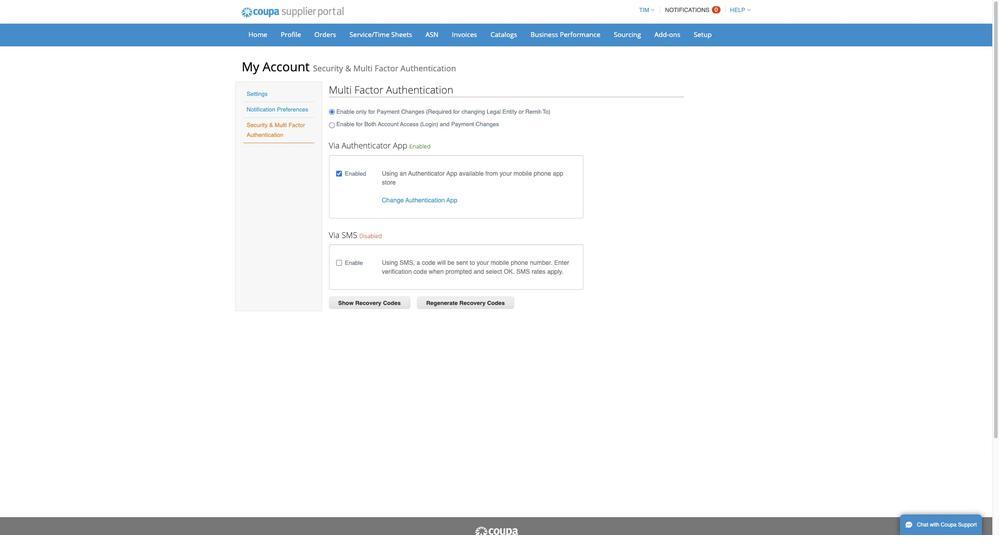 Task type: locate. For each thing, give the bounding box(es) containing it.
1 vertical spatial &
[[269, 122, 273, 129]]

and inside using sms, a code will be sent to your mobile phone number. enter verification code when prompted and select ok. sms rates apply.
[[474, 269, 484, 276]]

multi down notification preferences link
[[275, 122, 287, 129]]

1 vertical spatial security
[[247, 122, 268, 129]]

1 vertical spatial phone
[[511, 260, 528, 267]]

enable right enable only for payment changes (required for changing legal entity or remit-to) radio
[[336, 108, 354, 115]]

via
[[329, 140, 340, 151], [329, 230, 340, 241]]

1 vertical spatial coupa supplier portal image
[[474, 527, 519, 536]]

0 horizontal spatial changes
[[401, 108, 424, 115]]

2 vertical spatial factor
[[289, 122, 305, 129]]

codes down verification at the left bottom of the page
[[383, 300, 401, 307]]

payment
[[377, 108, 400, 115], [451, 121, 474, 128]]

with
[[930, 522, 939, 529]]

coupa
[[941, 522, 957, 529]]

sms,
[[400, 260, 415, 267]]

enable down via sms disabled
[[345, 260, 363, 267]]

0 vertical spatial &
[[345, 63, 351, 74]]

security down the notification
[[247, 122, 268, 129]]

1 vertical spatial via
[[329, 230, 340, 241]]

code
[[422, 260, 435, 267], [414, 269, 427, 276]]

1 vertical spatial factor
[[354, 83, 383, 97]]

2 horizontal spatial multi
[[353, 63, 373, 74]]

0 vertical spatial changes
[[401, 108, 424, 115]]

multi up enable only for payment changes (required for changing legal entity or remit-to) radio
[[329, 83, 352, 97]]

payment down multi factor authentication
[[377, 108, 400, 115]]

coupa supplier portal image
[[235, 1, 350, 24], [474, 527, 519, 536]]

app down using an authenticator app available from your mobile phone app store
[[446, 197, 457, 204]]

using inside using sms, a code will be sent to your mobile phone number. enter verification code when prompted and select ok. sms rates apply.
[[382, 260, 398, 267]]

0 horizontal spatial mobile
[[491, 260, 509, 267]]

enable
[[336, 108, 354, 115], [336, 121, 354, 128], [345, 260, 363, 267]]

1 horizontal spatial payment
[[451, 121, 474, 128]]

using up store
[[382, 170, 398, 177]]

changes down legal
[[476, 121, 499, 128]]

0 horizontal spatial authenticator
[[342, 140, 391, 151]]

factor up only
[[354, 83, 383, 97]]

1 vertical spatial authenticator
[[408, 170, 445, 177]]

0 vertical spatial mobile
[[514, 170, 532, 177]]

and down enable only for payment changes (required for changing legal entity or remit-to)
[[440, 121, 450, 128]]

your inside using sms, a code will be sent to your mobile phone number. enter verification code when prompted and select ok. sms rates apply.
[[477, 260, 489, 267]]

multi inside "security & multi factor authentication"
[[275, 122, 287, 129]]

using up verification at the left bottom of the page
[[382, 260, 398, 267]]

mobile right from
[[514, 170, 532, 177]]

multi down service/time
[[353, 63, 373, 74]]

or
[[519, 108, 524, 115]]

mobile up select on the bottom of page
[[491, 260, 509, 267]]

& down service/time
[[345, 63, 351, 74]]

0 vertical spatial via
[[329, 140, 340, 151]]

1 horizontal spatial security
[[313, 63, 343, 74]]

1 horizontal spatial &
[[345, 63, 351, 74]]

codes for regenerate recovery codes
[[487, 300, 505, 307]]

1 horizontal spatial mobile
[[514, 170, 532, 177]]

using inside using an authenticator app available from your mobile phone app store
[[382, 170, 398, 177]]

sourcing
[[614, 30, 641, 39]]

enable for both account access (login) and payment changes
[[336, 121, 499, 128]]

2 vertical spatial app
[[446, 197, 457, 204]]

1 horizontal spatial recovery
[[459, 300, 486, 307]]

1 vertical spatial using
[[382, 260, 398, 267]]

using for using an authenticator app available from your mobile phone app store
[[382, 170, 398, 177]]

changes
[[401, 108, 424, 115], [476, 121, 499, 128]]

enabled down the enable for both account access (login) and payment changes
[[409, 142, 431, 150]]

1 codes from the left
[[383, 300, 401, 307]]

authentication
[[401, 63, 456, 74], [386, 83, 453, 97], [247, 132, 283, 138], [405, 197, 445, 204]]

1 horizontal spatial for
[[368, 108, 375, 115]]

0 vertical spatial multi
[[353, 63, 373, 74]]

1 vertical spatial changes
[[476, 121, 499, 128]]

app left available
[[446, 170, 457, 177]]

0 vertical spatial coupa supplier portal image
[[235, 1, 350, 24]]

1 horizontal spatial account
[[378, 121, 399, 128]]

enabled
[[409, 142, 431, 150], [345, 170, 366, 177]]

navigation
[[635, 1, 751, 19]]

1 recovery from the left
[[355, 300, 381, 307]]

0 horizontal spatial phone
[[511, 260, 528, 267]]

show recovery codes
[[338, 300, 401, 307]]

2 recovery from the left
[[459, 300, 486, 307]]

None checkbox
[[336, 171, 342, 177], [336, 260, 342, 266], [336, 171, 342, 177], [336, 260, 342, 266]]

recovery right regenerate
[[459, 300, 486, 307]]

security
[[313, 63, 343, 74], [247, 122, 268, 129]]

invoices link
[[446, 28, 483, 41]]

change authentication app link
[[382, 197, 457, 204]]

1 vertical spatial your
[[477, 260, 489, 267]]

2 using from the top
[[382, 260, 398, 267]]

for left the both at the top of the page
[[356, 121, 363, 128]]

0 vertical spatial phone
[[534, 170, 551, 177]]

app for authentication
[[446, 197, 457, 204]]

1 horizontal spatial and
[[474, 269, 484, 276]]

1 vertical spatial enable
[[336, 121, 354, 128]]

0 horizontal spatial your
[[477, 260, 489, 267]]

your right from
[[500, 170, 512, 177]]

security down orders link
[[313, 63, 343, 74]]

1 horizontal spatial coupa supplier portal image
[[474, 527, 519, 536]]

help
[[730, 7, 745, 13]]

1 horizontal spatial enabled
[[409, 142, 431, 150]]

0 horizontal spatial &
[[269, 122, 273, 129]]

factor down preferences
[[289, 122, 305, 129]]

enter
[[554, 260, 569, 267]]

factor up multi factor authentication
[[375, 63, 398, 74]]

0 vertical spatial code
[[422, 260, 435, 267]]

enable right 'enable for both account access (login) and payment changes' option
[[336, 121, 354, 128]]

app
[[393, 140, 407, 151], [446, 170, 457, 177], [446, 197, 457, 204]]

1 vertical spatial payment
[[451, 121, 474, 128]]

catalogs
[[491, 30, 517, 39]]

for left changing
[[453, 108, 460, 115]]

app inside using an authenticator app available from your mobile phone app store
[[446, 170, 457, 177]]

1 vertical spatial multi
[[329, 83, 352, 97]]

your
[[500, 170, 512, 177], [477, 260, 489, 267]]

from
[[485, 170, 498, 177]]

2 via from the top
[[329, 230, 340, 241]]

1 horizontal spatial your
[[500, 170, 512, 177]]

enable for enable for both account access (login) and payment changes
[[336, 121, 354, 128]]

0 vertical spatial enabled
[[409, 142, 431, 150]]

and down to
[[474, 269, 484, 276]]

add-ons link
[[649, 28, 686, 41]]

0 vertical spatial and
[[440, 121, 450, 128]]

using sms, a code will be sent to your mobile phone number. enter verification code when prompted and select ok. sms rates apply.
[[382, 260, 569, 276]]

account
[[263, 58, 310, 75], [378, 121, 399, 128]]

0 horizontal spatial payment
[[377, 108, 400, 115]]

account down profile link
[[263, 58, 310, 75]]

show recovery codes link
[[329, 297, 410, 310]]

and
[[440, 121, 450, 128], [474, 269, 484, 276]]

notifications 0
[[665, 6, 718, 13]]

0 vertical spatial your
[[500, 170, 512, 177]]

for
[[368, 108, 375, 115], [453, 108, 460, 115], [356, 121, 363, 128]]

1 horizontal spatial sms
[[516, 269, 530, 276]]

authenticator right an
[[408, 170, 445, 177]]

1 vertical spatial sms
[[516, 269, 530, 276]]

app for authenticator
[[393, 140, 407, 151]]

1 vertical spatial mobile
[[491, 260, 509, 267]]

0 vertical spatial enable
[[336, 108, 354, 115]]

via authenticator app enabled
[[329, 140, 431, 151]]

service/time sheets link
[[344, 28, 418, 41]]

1 horizontal spatial codes
[[487, 300, 505, 307]]

authenticator inside using an authenticator app available from your mobile phone app store
[[408, 170, 445, 177]]

2 vertical spatial multi
[[275, 122, 287, 129]]

0 vertical spatial using
[[382, 170, 398, 177]]

recovery
[[355, 300, 381, 307], [459, 300, 486, 307]]

sms right ok.
[[516, 269, 530, 276]]

sms left disabled
[[342, 230, 357, 241]]

0 horizontal spatial enabled
[[345, 170, 366, 177]]

via down 'enable for both account access (login) and payment changes' option
[[329, 140, 340, 151]]

0 vertical spatial security
[[313, 63, 343, 74]]

0 vertical spatial app
[[393, 140, 407, 151]]

0 vertical spatial account
[[263, 58, 310, 75]]

account right the both at the top of the page
[[378, 121, 399, 128]]

0 horizontal spatial for
[[356, 121, 363, 128]]

available
[[459, 170, 484, 177]]

2 codes from the left
[[487, 300, 505, 307]]

phone up ok.
[[511, 260, 528, 267]]

phone
[[534, 170, 551, 177], [511, 260, 528, 267]]

1 horizontal spatial phone
[[534, 170, 551, 177]]

enabled down via authenticator app enabled
[[345, 170, 366, 177]]

setup link
[[688, 28, 718, 41]]

1 via from the top
[[329, 140, 340, 151]]

0 horizontal spatial account
[[263, 58, 310, 75]]

code right "a"
[[422, 260, 435, 267]]

app down access
[[393, 140, 407, 151]]

will
[[437, 260, 446, 267]]

code down "a"
[[414, 269, 427, 276]]

notification
[[247, 106, 275, 113]]

tim
[[639, 7, 649, 13]]

via sms disabled
[[329, 230, 382, 241]]

mobile
[[514, 170, 532, 177], [491, 260, 509, 267]]

& down notification preferences link
[[269, 122, 273, 129]]

0 horizontal spatial coupa supplier portal image
[[235, 1, 350, 24]]

codes down select on the bottom of page
[[487, 300, 505, 307]]

0 horizontal spatial security
[[247, 122, 268, 129]]

a
[[417, 260, 420, 267]]

phone left "app"
[[534, 170, 551, 177]]

0 vertical spatial sms
[[342, 230, 357, 241]]

ons
[[669, 30, 680, 39]]

1 vertical spatial and
[[474, 269, 484, 276]]

orders link
[[309, 28, 342, 41]]

multi factor authentication
[[329, 83, 453, 97]]

using for using sms, a code will be sent to your mobile phone number. enter verification code when prompted and select ok. sms rates apply.
[[382, 260, 398, 267]]

0 horizontal spatial and
[[440, 121, 450, 128]]

0 horizontal spatial recovery
[[355, 300, 381, 307]]

performance
[[560, 30, 601, 39]]

authenticator down the both at the top of the page
[[342, 140, 391, 151]]

security inside "security & multi factor authentication"
[[247, 122, 268, 129]]

sourcing link
[[608, 28, 647, 41]]

1 horizontal spatial changes
[[476, 121, 499, 128]]

enable only for payment changes (required for changing legal entity or remit-to)
[[336, 108, 551, 115]]

payment down changing
[[451, 121, 474, 128]]

1 using from the top
[[382, 170, 398, 177]]

entity
[[503, 108, 517, 115]]

recovery right show
[[355, 300, 381, 307]]

security inside 'my account security & multi factor authentication'
[[313, 63, 343, 74]]

1 vertical spatial app
[[446, 170, 457, 177]]

0 horizontal spatial codes
[[383, 300, 401, 307]]

remit-
[[525, 108, 543, 115]]

for right only
[[368, 108, 375, 115]]

authentication down the notification
[[247, 132, 283, 138]]

via left disabled
[[329, 230, 340, 241]]

1 horizontal spatial authenticator
[[408, 170, 445, 177]]

0 horizontal spatial multi
[[275, 122, 287, 129]]

authentication down asn 'link' at the left of page
[[401, 63, 456, 74]]

an
[[400, 170, 407, 177]]

sms inside using sms, a code will be sent to your mobile phone number. enter verification code when prompted and select ok. sms rates apply.
[[516, 269, 530, 276]]

enabled inside via authenticator app enabled
[[409, 142, 431, 150]]

factor
[[375, 63, 398, 74], [354, 83, 383, 97], [289, 122, 305, 129]]

multi
[[353, 63, 373, 74], [329, 83, 352, 97], [275, 122, 287, 129]]

navigation containing notifications 0
[[635, 1, 751, 19]]

codes
[[383, 300, 401, 307], [487, 300, 505, 307]]

invoices
[[452, 30, 477, 39]]

number.
[[530, 260, 553, 267]]

0 vertical spatial factor
[[375, 63, 398, 74]]

regenerate recovery codes link
[[417, 297, 514, 310]]

2 vertical spatial enable
[[345, 260, 363, 267]]

changes up access
[[401, 108, 424, 115]]

your right to
[[477, 260, 489, 267]]



Task type: describe. For each thing, give the bounding box(es) containing it.
authentication right the change
[[405, 197, 445, 204]]

(required
[[426, 108, 452, 115]]

change authentication app
[[382, 197, 457, 204]]

settings link
[[247, 91, 268, 97]]

chat
[[917, 522, 928, 529]]

0 vertical spatial payment
[[377, 108, 400, 115]]

business
[[531, 30, 558, 39]]

profile
[[281, 30, 301, 39]]

preferences
[[277, 106, 308, 113]]

notification preferences link
[[247, 106, 308, 113]]

authentication inside 'my account security & multi factor authentication'
[[401, 63, 456, 74]]

business performance link
[[525, 28, 606, 41]]

notification preferences
[[247, 106, 308, 113]]

1 vertical spatial code
[[414, 269, 427, 276]]

be
[[448, 260, 455, 267]]

add-ons
[[655, 30, 680, 39]]

recovery for regenerate
[[459, 300, 486, 307]]

my account security & multi factor authentication
[[242, 58, 456, 75]]

authentication inside "security & multi factor authentication"
[[247, 132, 283, 138]]

changing
[[462, 108, 485, 115]]

help link
[[726, 7, 751, 13]]

factor inside 'my account security & multi factor authentication'
[[375, 63, 398, 74]]

access
[[400, 121, 419, 128]]

store
[[382, 179, 396, 186]]

2 horizontal spatial for
[[453, 108, 460, 115]]

0
[[715, 6, 718, 13]]

service/time
[[350, 30, 390, 39]]

phone inside using an authenticator app available from your mobile phone app store
[[534, 170, 551, 177]]

Enable for Both Account Access (Login) and Payment Changes radio
[[329, 120, 335, 131]]

phone inside using sms, a code will be sent to your mobile phone number. enter verification code when prompted and select ok. sms rates apply.
[[511, 260, 528, 267]]

via for via sms
[[329, 230, 340, 241]]

to
[[470, 260, 475, 267]]

Enable only for Payment Changes (Required for changing Legal Entity or Remit-To) radio
[[329, 106, 335, 118]]

security & multi factor authentication link
[[247, 122, 305, 138]]

profile link
[[275, 28, 307, 41]]

support
[[958, 522, 977, 529]]

0 vertical spatial authenticator
[[342, 140, 391, 151]]

recovery for show
[[355, 300, 381, 307]]

business performance
[[531, 30, 601, 39]]

verification
[[382, 269, 412, 276]]

0 horizontal spatial sms
[[342, 230, 357, 241]]

sheets
[[391, 30, 412, 39]]

authentication up "(required" on the left top of the page
[[386, 83, 453, 97]]

add-
[[655, 30, 669, 39]]

mobile inside using sms, a code will be sent to your mobile phone number. enter verification code when prompted and select ok. sms rates apply.
[[491, 260, 509, 267]]

regenerate recovery codes
[[426, 300, 505, 307]]

asn link
[[420, 28, 444, 41]]

factor inside "security & multi factor authentication"
[[289, 122, 305, 129]]

codes for show recovery codes
[[383, 300, 401, 307]]

select
[[486, 269, 502, 276]]

sent
[[456, 260, 468, 267]]

& inside 'my account security & multi factor authentication'
[[345, 63, 351, 74]]

to)
[[543, 108, 551, 115]]

security & multi factor authentication
[[247, 122, 305, 138]]

my
[[242, 58, 259, 75]]

notifications
[[665, 7, 710, 13]]

app
[[553, 170, 563, 177]]

chat with coupa support
[[917, 522, 977, 529]]

home link
[[243, 28, 273, 41]]

regenerate
[[426, 300, 458, 307]]

both
[[364, 121, 376, 128]]

1 vertical spatial enabled
[[345, 170, 366, 177]]

your inside using an authenticator app available from your mobile phone app store
[[500, 170, 512, 177]]

chat with coupa support button
[[900, 515, 982, 536]]

disabled
[[359, 232, 382, 240]]

setup
[[694, 30, 712, 39]]

via for via authenticator app
[[329, 140, 340, 151]]

ok.
[[504, 269, 515, 276]]

service/time sheets
[[350, 30, 412, 39]]

orders
[[314, 30, 336, 39]]

show
[[338, 300, 354, 307]]

when
[[429, 269, 444, 276]]

apply.
[[547, 269, 564, 276]]

catalogs link
[[485, 28, 523, 41]]

legal
[[487, 108, 501, 115]]

multi inside 'my account security & multi factor authentication'
[[353, 63, 373, 74]]

enable for enable only for payment changes (required for changing legal entity or remit-to)
[[336, 108, 354, 115]]

using an authenticator app available from your mobile phone app store
[[382, 170, 563, 186]]

only
[[356, 108, 367, 115]]

tim link
[[635, 7, 655, 13]]

& inside "security & multi factor authentication"
[[269, 122, 273, 129]]

home
[[248, 30, 267, 39]]

change
[[382, 197, 404, 204]]

settings
[[247, 91, 268, 97]]

(login)
[[420, 121, 438, 128]]

1 vertical spatial account
[[378, 121, 399, 128]]

rates
[[532, 269, 546, 276]]

1 horizontal spatial multi
[[329, 83, 352, 97]]

prompted
[[446, 269, 472, 276]]

asn
[[426, 30, 439, 39]]

mobile inside using an authenticator app available from your mobile phone app store
[[514, 170, 532, 177]]



Task type: vqa. For each thing, say whether or not it's contained in the screenshot.
"for" to the right
yes



